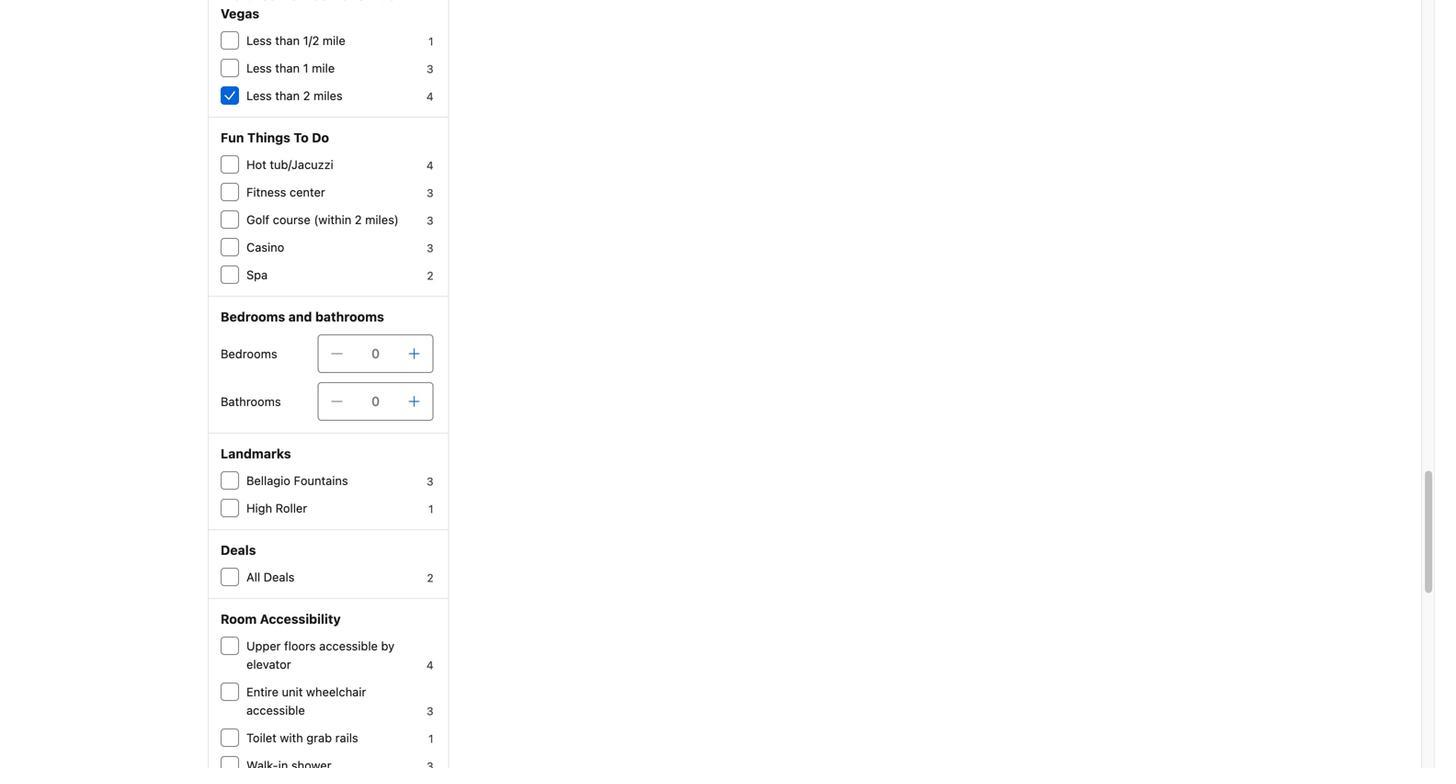 Task type: describe. For each thing, give the bounding box(es) containing it.
less than 1/2 mile
[[246, 34, 346, 47]]

grab
[[307, 732, 332, 745]]

distance
[[221, 0, 277, 3]]

center inside distance from center of las vegas
[[313, 0, 354, 3]]

4 for room accessibility
[[427, 659, 434, 672]]

entire unit wheelchair accessible
[[246, 686, 366, 718]]

4 for fun things to do
[[427, 159, 434, 172]]

than for 2
[[275, 89, 300, 103]]

accessibility
[[260, 612, 341, 627]]

room
[[221, 612, 257, 627]]

golf
[[246, 213, 270, 227]]

las
[[373, 0, 396, 3]]

(within
[[314, 213, 352, 227]]

upper
[[246, 640, 281, 653]]

wheelchair
[[306, 686, 366, 699]]

bedrooms and bathrooms
[[221, 309, 384, 325]]

fun things to do
[[221, 130, 329, 145]]

3 for fitness center
[[427, 187, 434, 200]]

less than 2 miles
[[246, 89, 343, 103]]

accessible inside upper floors accessible by elevator
[[319, 640, 378, 653]]

mile for less than 1/2 mile
[[323, 34, 346, 47]]

course
[[273, 213, 311, 227]]

of
[[357, 0, 370, 3]]

3 for golf course (within 2 miles)
[[427, 214, 434, 227]]

than for 1
[[275, 61, 300, 75]]

do
[[312, 130, 329, 145]]

high roller
[[246, 502, 307, 516]]

fitness center
[[246, 185, 325, 199]]

hot
[[246, 158, 267, 172]]

miles
[[314, 89, 343, 103]]

by
[[381, 640, 395, 653]]

spa
[[246, 268, 268, 282]]

rails
[[335, 732, 358, 745]]

distance from center of las vegas
[[221, 0, 396, 21]]

1 for toilet with grab rails
[[429, 733, 434, 746]]

fountains
[[294, 474, 348, 488]]

from
[[280, 0, 310, 3]]

1 for high roller
[[429, 503, 434, 516]]

high
[[246, 502, 272, 516]]

vegas
[[221, 6, 260, 21]]

1 for less than 1/2 mile
[[429, 35, 434, 48]]

than for 1/2
[[275, 34, 300, 47]]



Task type: vqa. For each thing, say whether or not it's contained in the screenshot.
THE COTTAGES
no



Task type: locate. For each thing, give the bounding box(es) containing it.
1 vertical spatial 4
[[427, 159, 434, 172]]

1 less from the top
[[246, 34, 272, 47]]

0 vertical spatial mile
[[323, 34, 346, 47]]

mile right 1/2 on the left top of page
[[323, 34, 346, 47]]

less for less than 2 miles
[[246, 89, 272, 103]]

bellagio fountains
[[246, 474, 348, 488]]

than up less than 2 miles
[[275, 61, 300, 75]]

0 vertical spatial 0
[[372, 346, 380, 361]]

accessible left by
[[319, 640, 378, 653]]

1 3 from the top
[[427, 63, 434, 75]]

2 than from the top
[[275, 61, 300, 75]]

bedrooms
[[221, 309, 285, 325], [221, 347, 277, 361]]

than
[[275, 34, 300, 47], [275, 61, 300, 75], [275, 89, 300, 103]]

less for less than 1 mile
[[246, 61, 272, 75]]

less up less than 2 miles
[[246, 61, 272, 75]]

hot tub/jacuzzi
[[246, 158, 334, 172]]

casino
[[246, 241, 284, 254]]

accessible
[[319, 640, 378, 653], [246, 704, 305, 718]]

0 vertical spatial deals
[[221, 543, 256, 558]]

1 vertical spatial center
[[290, 185, 325, 199]]

toilet with grab rails
[[246, 732, 358, 745]]

1 vertical spatial bedrooms
[[221, 347, 277, 361]]

1 vertical spatial 0
[[372, 394, 380, 409]]

toilet
[[246, 732, 277, 745]]

3
[[427, 63, 434, 75], [427, 187, 434, 200], [427, 214, 434, 227], [427, 242, 434, 255], [427, 476, 434, 488], [427, 705, 434, 718]]

tub/jacuzzi
[[270, 158, 334, 172]]

mile for less than 1 mile
[[312, 61, 335, 75]]

1/2
[[303, 34, 319, 47]]

3 for casino
[[427, 242, 434, 255]]

6 3 from the top
[[427, 705, 434, 718]]

5 3 from the top
[[427, 476, 434, 488]]

entire
[[246, 686, 279, 699]]

center left of
[[313, 0, 354, 3]]

1 horizontal spatial accessible
[[319, 640, 378, 653]]

bathrooms
[[221, 395, 281, 409]]

bedrooms for bedrooms and bathrooms
[[221, 309, 285, 325]]

miles)
[[365, 213, 399, 227]]

elevator
[[246, 658, 291, 672]]

0 for bathrooms
[[372, 394, 380, 409]]

golf course (within 2 miles)
[[246, 213, 399, 227]]

less than 1 mile
[[246, 61, 335, 75]]

less
[[246, 34, 272, 47], [246, 61, 272, 75], [246, 89, 272, 103]]

1 vertical spatial less
[[246, 61, 272, 75]]

2 vertical spatial less
[[246, 89, 272, 103]]

deals right all
[[264, 571, 295, 585]]

0 vertical spatial than
[[275, 34, 300, 47]]

2 less from the top
[[246, 61, 272, 75]]

2 0 from the top
[[372, 394, 380, 409]]

1 0 from the top
[[372, 346, 380, 361]]

0
[[372, 346, 380, 361], [372, 394, 380, 409]]

center down tub/jacuzzi
[[290, 185, 325, 199]]

roller
[[276, 502, 307, 516]]

1 horizontal spatial deals
[[264, 571, 295, 585]]

bellagio
[[246, 474, 291, 488]]

0 vertical spatial bedrooms
[[221, 309, 285, 325]]

0 for bedrooms
[[372, 346, 380, 361]]

2 3 from the top
[[427, 187, 434, 200]]

and
[[289, 309, 312, 325]]

3 3 from the top
[[427, 214, 434, 227]]

bedrooms down spa
[[221, 309, 285, 325]]

3 for less than 1 mile
[[427, 63, 434, 75]]

3 for bellagio fountains
[[427, 476, 434, 488]]

deals up all
[[221, 543, 256, 558]]

4 3 from the top
[[427, 242, 434, 255]]

fun
[[221, 130, 244, 145]]

bedrooms up the 'bathrooms' at the bottom of the page
[[221, 347, 277, 361]]

0 vertical spatial less
[[246, 34, 272, 47]]

1
[[429, 35, 434, 48], [303, 61, 309, 75], [429, 503, 434, 516], [429, 733, 434, 746]]

0 horizontal spatial deals
[[221, 543, 256, 558]]

room accessibility
[[221, 612, 341, 627]]

3 4 from the top
[[427, 659, 434, 672]]

accessible down entire
[[246, 704, 305, 718]]

than left 1/2 on the left top of page
[[275, 34, 300, 47]]

1 vertical spatial accessible
[[246, 704, 305, 718]]

upper floors accessible by elevator
[[246, 640, 395, 672]]

less down vegas at the left of page
[[246, 34, 272, 47]]

mile up miles
[[312, 61, 335, 75]]

1 4 from the top
[[427, 90, 434, 103]]

1 than from the top
[[275, 34, 300, 47]]

deals
[[221, 543, 256, 558], [264, 571, 295, 585]]

all deals
[[246, 571, 295, 585]]

fitness
[[246, 185, 286, 199]]

bathrooms
[[315, 309, 384, 325]]

floors
[[284, 640, 316, 653]]

3 for entire unit wheelchair accessible
[[427, 705, 434, 718]]

2 4 from the top
[[427, 159, 434, 172]]

2 vertical spatial than
[[275, 89, 300, 103]]

with
[[280, 732, 303, 745]]

4
[[427, 90, 434, 103], [427, 159, 434, 172], [427, 659, 434, 672]]

3 less from the top
[[246, 89, 272, 103]]

accessible inside entire unit wheelchair accessible
[[246, 704, 305, 718]]

3 than from the top
[[275, 89, 300, 103]]

0 vertical spatial accessible
[[319, 640, 378, 653]]

less down less than 1 mile
[[246, 89, 272, 103]]

less for less than 1/2 mile
[[246, 34, 272, 47]]

to
[[294, 130, 309, 145]]

landmarks
[[221, 447, 291, 462]]

1 vertical spatial mile
[[312, 61, 335, 75]]

than down less than 1 mile
[[275, 89, 300, 103]]

2 bedrooms from the top
[[221, 347, 277, 361]]

2 vertical spatial 4
[[427, 659, 434, 672]]

center
[[313, 0, 354, 3], [290, 185, 325, 199]]

0 horizontal spatial accessible
[[246, 704, 305, 718]]

1 vertical spatial than
[[275, 61, 300, 75]]

mile
[[323, 34, 346, 47], [312, 61, 335, 75]]

all
[[246, 571, 260, 585]]

1 bedrooms from the top
[[221, 309, 285, 325]]

0 vertical spatial center
[[313, 0, 354, 3]]

unit
[[282, 686, 303, 699]]

2
[[303, 89, 310, 103], [355, 213, 362, 227], [427, 269, 434, 282], [427, 572, 434, 585]]

0 vertical spatial 4
[[427, 90, 434, 103]]

bedrooms for bedrooms
[[221, 347, 277, 361]]

1 vertical spatial deals
[[264, 571, 295, 585]]

things
[[247, 130, 291, 145]]



